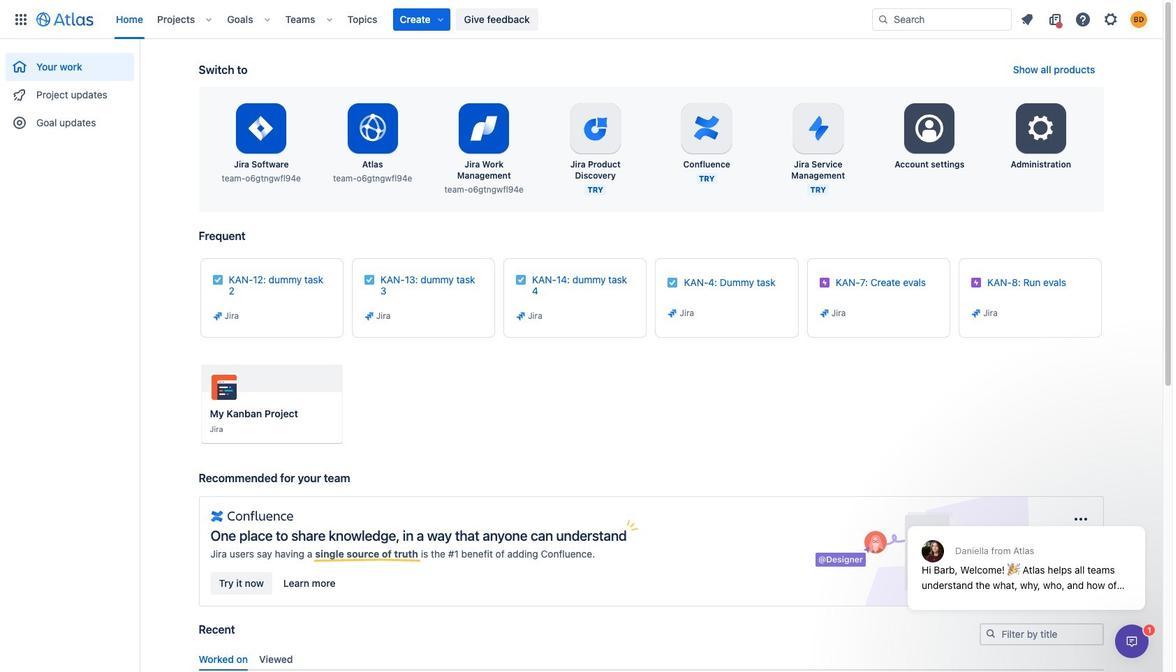 Task type: describe. For each thing, give the bounding box(es) containing it.
0 vertical spatial dialog
[[901, 493, 1153, 621]]

settings image
[[1025, 112, 1058, 145]]

1 vertical spatial settings image
[[913, 112, 947, 145]]

cross-flow recommendation banner element
[[199, 472, 1104, 624]]

1 horizontal spatial settings image
[[1103, 11, 1120, 28]]

search image
[[985, 629, 997, 640]]

Filter by title field
[[981, 625, 1103, 645]]

account image
[[1131, 11, 1148, 28]]

search image
[[878, 14, 889, 25]]

help image
[[1075, 11, 1092, 28]]

Search field
[[873, 8, 1012, 30]]

switch to... image
[[13, 11, 29, 28]]



Task type: locate. For each thing, give the bounding box(es) containing it.
banner
[[0, 0, 1163, 39]]

0 vertical spatial settings image
[[1103, 11, 1120, 28]]

1 vertical spatial dialog
[[1116, 625, 1149, 659]]

jira image
[[668, 308, 679, 319], [819, 308, 831, 319], [971, 308, 982, 319], [212, 311, 223, 322], [364, 311, 375, 322]]

group
[[6, 39, 134, 141]]

settings image
[[1103, 11, 1120, 28], [913, 112, 947, 145]]

dialog
[[901, 493, 1153, 621], [1116, 625, 1149, 659]]

confluence image
[[211, 509, 293, 525], [211, 509, 293, 525]]

jira image
[[668, 308, 679, 319], [819, 308, 831, 319], [971, 308, 982, 319], [212, 311, 223, 322], [364, 311, 375, 322], [516, 311, 527, 322], [516, 311, 527, 322]]

tab list
[[193, 648, 1110, 671]]

notifications image
[[1019, 11, 1036, 28]]

None search field
[[873, 8, 1012, 30]]

top element
[[8, 0, 873, 39]]

0 horizontal spatial settings image
[[913, 112, 947, 145]]



Task type: vqa. For each thing, say whether or not it's contained in the screenshot.
Confluence IMAGE
yes



